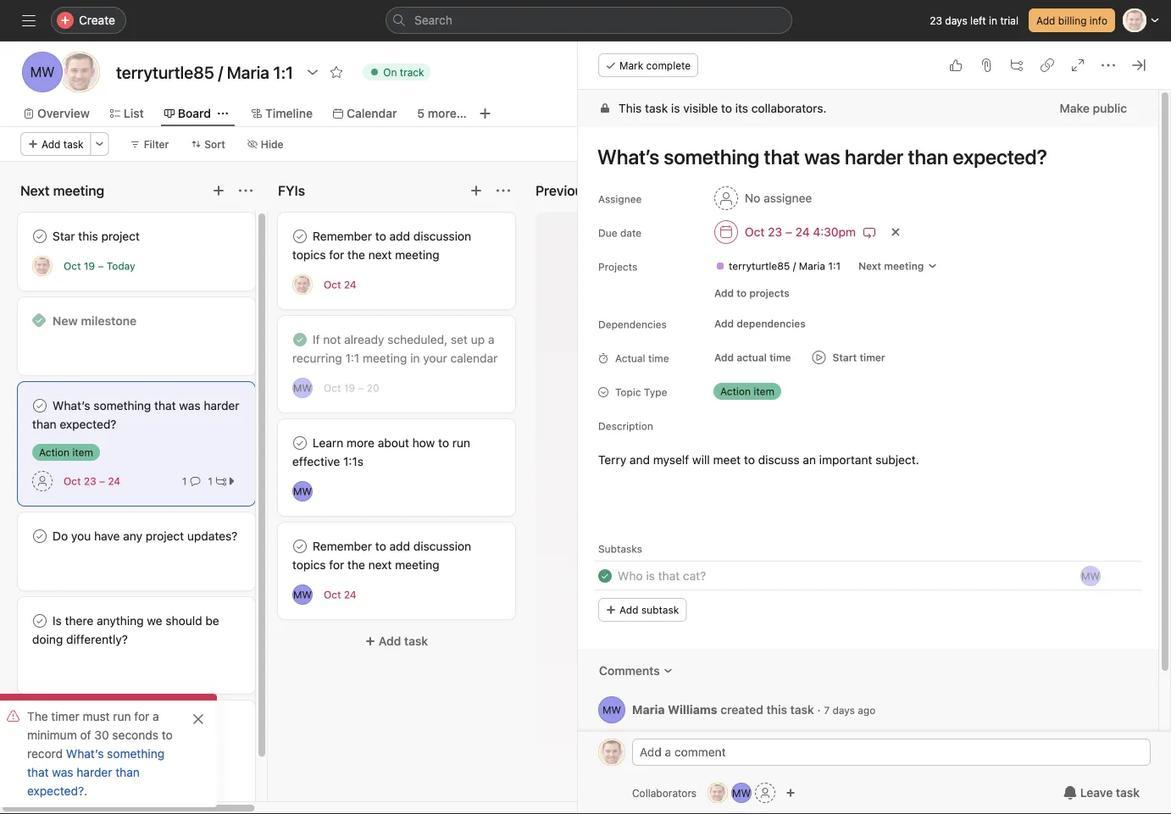 Task type: vqa. For each thing, say whether or not it's contained in the screenshot.
the leftmost List Item
no



Task type: locate. For each thing, give the bounding box(es) containing it.
complete
[[647, 59, 691, 71]]

24
[[796, 225, 810, 239], [344, 279, 357, 291], [108, 476, 121, 488], [344, 589, 357, 601]]

add for mw
[[390, 540, 410, 554]]

2 add from the top
[[390, 540, 410, 554]]

completed checkbox up effective
[[290, 433, 310, 454]]

fyis
[[278, 183, 305, 199]]

0 horizontal spatial that
[[27, 766, 49, 780]]

main content containing this task is visible to its collaborators.
[[578, 90, 1159, 795]]

something up oct 23 – 24
[[94, 399, 151, 413]]

completed image for star this project
[[30, 226, 50, 247]]

add dependencies button
[[707, 312, 814, 336]]

run right "how"
[[453, 436, 471, 450]]

1 horizontal spatial time
[[770, 352, 792, 364]]

expected? down record
[[27, 785, 84, 799]]

not
[[323, 333, 341, 347]]

1 vertical spatial 23
[[768, 225, 783, 239]]

0 horizontal spatial time
[[649, 353, 670, 365]]

0 vertical spatial discussion
[[414, 229, 472, 243]]

1 vertical spatial action
[[39, 447, 70, 459]]

0 horizontal spatial harder
[[77, 766, 112, 780]]

1:1 inside 'link'
[[829, 260, 841, 272]]

oct
[[745, 225, 765, 239], [64, 260, 81, 272], [324, 279, 341, 291], [324, 382, 341, 394], [64, 476, 81, 488], [324, 589, 341, 601]]

task name text field up repeats image on the top right of the page
[[587, 137, 1139, 176]]

already
[[344, 333, 385, 347]]

more section actions image
[[239, 184, 253, 198], [497, 184, 510, 198]]

next meeting
[[20, 183, 104, 199]]

0 horizontal spatial 23
[[84, 476, 96, 488]]

1 vertical spatial add task button
[[278, 627, 516, 657]]

1 horizontal spatial 19
[[344, 382, 355, 394]]

0 vertical spatial item
[[754, 386, 775, 398]]

1 1 button from the left
[[179, 473, 204, 490]]

1 vertical spatial in
[[411, 351, 420, 365]]

board
[[178, 106, 211, 120]]

task name text field up subtask
[[618, 567, 707, 586]]

a inside the timer must run for a minimum of 30 seconds to record
[[153, 710, 159, 724]]

add inside dropdown button
[[715, 352, 734, 364]]

overview
[[37, 106, 90, 120]]

task inside leave task button
[[1117, 787, 1141, 800]]

item down add actual time
[[754, 386, 775, 398]]

Task Name text field
[[587, 137, 1139, 176], [618, 567, 707, 586]]

0 likes. click to like this task image
[[950, 59, 963, 72]]

in
[[990, 14, 998, 26], [411, 351, 420, 365]]

0 vertical spatial timer
[[860, 352, 886, 364]]

completed image left star
[[30, 226, 50, 247]]

0 vertical spatial project
[[101, 229, 140, 243]]

completed image left if
[[290, 330, 310, 350]]

action down "actual"
[[721, 386, 751, 398]]

a up seconds
[[153, 710, 159, 724]]

23 inside what's something that was harder than expected? "dialog"
[[768, 225, 783, 239]]

run up seconds
[[113, 710, 131, 724]]

1 horizontal spatial add task
[[379, 635, 428, 649]]

2 vertical spatial for
[[134, 710, 150, 724]]

1 vertical spatial harder
[[77, 766, 112, 780]]

0 horizontal spatial than
[[32, 418, 56, 432]]

create button
[[51, 7, 126, 34]]

1 vertical spatial next
[[369, 558, 392, 572]]

due
[[599, 227, 618, 239]]

dependencies
[[737, 318, 806, 330]]

minimum
[[27, 729, 77, 743]]

1 vertical spatial oct 24 button
[[324, 589, 357, 601]]

1:1 down already on the left of page
[[346, 351, 360, 365]]

1 vertical spatial than
[[116, 766, 140, 780]]

2 oct 24 from the top
[[324, 589, 357, 601]]

more actions image
[[95, 139, 105, 149]]

0 vertical spatial oct 24 button
[[324, 279, 357, 291]]

2 next from the top
[[369, 558, 392, 572]]

about inside learn more about how to run effective 1:1s
[[378, 436, 409, 450]]

track
[[400, 66, 424, 78]]

1 button
[[179, 473, 204, 490], [204, 473, 241, 490]]

1 remember to add discussion topics for the next meeting from the top
[[293, 229, 472, 262]]

2 more section actions image from the left
[[497, 184, 510, 198]]

– for today
[[98, 260, 104, 272]]

1 vertical spatial oct 24
[[324, 589, 357, 601]]

task for add task button to the left
[[63, 138, 84, 150]]

have
[[94, 530, 120, 544]]

– up the have
[[99, 476, 105, 488]]

more section actions image for fyis
[[497, 184, 510, 198]]

0 horizontal spatial action item
[[39, 447, 93, 459]]

1 horizontal spatial timer
[[860, 352, 886, 364]]

1 vertical spatial add task
[[379, 635, 428, 649]]

important
[[820, 453, 873, 467]]

topic type
[[616, 387, 668, 399]]

expand sidebar image
[[22, 14, 36, 27]]

this inside what's something that was harder than expected? "dialog"
[[767, 703, 788, 717]]

days left the left
[[946, 14, 968, 26]]

1 remember from the top
[[313, 229, 372, 243]]

1:1 down 4:30pm
[[829, 260, 841, 272]]

action item down "actual"
[[721, 386, 775, 398]]

the
[[27, 710, 48, 724]]

more section actions image right add task image
[[497, 184, 510, 198]]

1 vertical spatial task name text field
[[618, 567, 707, 586]]

to inside the timer must run for a minimum of 30 seconds to record
[[162, 729, 173, 743]]

– for 20
[[358, 382, 364, 394]]

what's down of
[[66, 747, 104, 761]]

terry
[[599, 453, 627, 467]]

– for – 24 4:30pm
[[786, 225, 793, 239]]

will
[[693, 453, 710, 467]]

is there anything we should be doing differently?
[[32, 614, 219, 647]]

19
[[84, 260, 95, 272], [344, 382, 355, 394]]

filter button
[[123, 132, 177, 156]]

0 vertical spatial about
[[378, 436, 409, 450]]

timer inside the timer must run for a minimum of 30 seconds to record
[[51, 710, 79, 724]]

full screen image
[[1072, 59, 1085, 72]]

tt button down star
[[32, 256, 53, 276]]

0 vertical spatial 1:1
[[829, 260, 841, 272]]

learn
[[313, 436, 344, 450]]

0 horizontal spatial item
[[72, 447, 93, 459]]

1 horizontal spatial in
[[990, 14, 998, 26]]

oct 24 button for mw
[[324, 589, 357, 601]]

0 vertical spatial this
[[78, 229, 98, 243]]

0 vertical spatial for
[[329, 248, 344, 262]]

23 up you
[[84, 476, 96, 488]]

completed checkbox for let's talk about ducks.
[[30, 715, 50, 735]]

for for mw
[[329, 558, 344, 572]]

1 horizontal spatial project
[[146, 530, 184, 544]]

1
[[182, 476, 187, 488], [208, 476, 213, 488]]

add inside button
[[715, 318, 734, 330]]

previous topics
[[536, 183, 632, 199]]

this right created
[[767, 703, 788, 717]]

2 1 button from the left
[[204, 473, 241, 490]]

what's something that was harder than expected? dialog
[[578, 42, 1172, 815]]

main content
[[578, 90, 1159, 795]]

what's up oct 23 – 24
[[53, 399, 90, 413]]

1 vertical spatial topics
[[293, 558, 326, 572]]

star this project
[[53, 229, 140, 243]]

0 vertical spatial add task
[[42, 138, 84, 150]]

add task image
[[470, 184, 483, 198]]

1 oct 24 from the top
[[324, 279, 357, 291]]

add to starred image
[[330, 65, 344, 79]]

1 vertical spatial 19
[[344, 382, 355, 394]]

0 horizontal spatial maria
[[633, 703, 665, 717]]

0 horizontal spatial a
[[153, 710, 159, 724]]

action item inside "popup button"
[[721, 386, 775, 398]]

timer for start
[[860, 352, 886, 364]]

1 discussion from the top
[[414, 229, 472, 243]]

for for tt
[[329, 248, 344, 262]]

terry and myself will meet to discuss an important subject.
[[599, 453, 920, 467]]

Completed checkbox
[[290, 433, 310, 454], [30, 527, 50, 547], [30, 611, 50, 632], [30, 715, 50, 735]]

that
[[154, 399, 176, 413], [27, 766, 49, 780]]

1 horizontal spatial 1
[[208, 476, 213, 488]]

oct for 20
[[324, 382, 341, 394]]

0 vertical spatial 19
[[84, 260, 95, 272]]

1 vertical spatial remember
[[313, 540, 372, 554]]

0 vertical spatial was
[[179, 399, 201, 413]]

discussion for mw
[[414, 540, 472, 554]]

0 horizontal spatial 19
[[84, 260, 95, 272]]

1 topics from the top
[[293, 248, 326, 262]]

effective
[[293, 455, 340, 469]]

action item up oct 23 – 24
[[39, 447, 93, 459]]

more section actions image for next meeting
[[239, 184, 253, 198]]

add or remove collaborators image
[[786, 789, 796, 799]]

0 horizontal spatial 1:1
[[346, 351, 360, 365]]

completed image up effective
[[290, 433, 310, 454]]

about
[[378, 436, 409, 450], [105, 718, 137, 732]]

tt button down comments
[[599, 739, 626, 767]]

timer up minimum
[[51, 710, 79, 724]]

tt up recurring
[[296, 279, 309, 291]]

completed checkbox left the do
[[30, 527, 50, 547]]

– inside what's something that was harder than expected? "dialog"
[[786, 225, 793, 239]]

than inside what's something that was harder than expected? link
[[116, 766, 140, 780]]

a right up
[[488, 333, 495, 347]]

to inside button
[[737, 287, 747, 299]]

leave
[[1081, 787, 1114, 800]]

start timer
[[833, 352, 886, 364]]

in right the left
[[990, 14, 998, 26]]

0 vertical spatial topics
[[293, 248, 326, 262]]

meeting inside if not already scheduled, set up a recurring 1:1 meeting in your calendar
[[363, 351, 407, 365]]

about for talk
[[105, 718, 137, 732]]

for inside the timer must run for a minimum of 30 seconds to record
[[134, 710, 150, 724]]

1 horizontal spatial was
[[179, 399, 201, 413]]

time right actual
[[649, 353, 670, 365]]

time
[[770, 352, 792, 364], [649, 353, 670, 365]]

2 discussion from the top
[[414, 540, 472, 554]]

meeting inside popup button
[[885, 260, 925, 272]]

2 topics from the top
[[293, 558, 326, 572]]

1 horizontal spatial action item
[[721, 386, 775, 398]]

1 horizontal spatial harder
[[204, 399, 240, 413]]

23 down no assignee
[[768, 225, 783, 239]]

1 vertical spatial something
[[107, 747, 165, 761]]

19 left the 20 on the top
[[344, 382, 355, 394]]

Completed checkbox
[[30, 226, 50, 247], [290, 226, 310, 247], [290, 330, 310, 350], [30, 396, 50, 416], [290, 537, 310, 557], [595, 566, 616, 587]]

make public button
[[1049, 93, 1139, 124]]

– down assignee at right top
[[786, 225, 793, 239]]

project
[[101, 229, 140, 243], [146, 530, 184, 544]]

1 next from the top
[[369, 248, 392, 262]]

0 horizontal spatial in
[[411, 351, 420, 365]]

0 horizontal spatial run
[[113, 710, 131, 724]]

– left today
[[98, 260, 104, 272]]

description
[[599, 421, 654, 432]]

completed checkbox left the is
[[30, 611, 50, 632]]

0 horizontal spatial about
[[105, 718, 137, 732]]

add dependencies
[[715, 318, 806, 330]]

leave task
[[1081, 787, 1141, 800]]

days inside 'maria williams created this task · 7 days ago'
[[833, 705, 856, 717]]

in down the 'scheduled,'
[[411, 351, 420, 365]]

1 horizontal spatial action
[[721, 386, 751, 398]]

close image
[[192, 713, 205, 727]]

was
[[179, 399, 201, 413], [52, 766, 73, 780]]

is
[[672, 101, 681, 115]]

maria inside 'link'
[[799, 260, 826, 272]]

1 add from the top
[[390, 229, 410, 243]]

0 horizontal spatial this
[[78, 229, 98, 243]]

1 vertical spatial was
[[52, 766, 73, 780]]

0 vertical spatial action item
[[721, 386, 775, 398]]

on
[[383, 66, 397, 78]]

1 vertical spatial project
[[146, 530, 184, 544]]

projects
[[599, 261, 638, 273]]

expected? up oct 23 – 24
[[60, 418, 117, 432]]

1 horizontal spatial run
[[453, 436, 471, 450]]

1 the from the top
[[348, 248, 365, 262]]

1 vertical spatial for
[[329, 558, 344, 572]]

0 vertical spatial the
[[348, 248, 365, 262]]

a inside if not already scheduled, set up a recurring 1:1 meeting in your calendar
[[488, 333, 495, 347]]

timeline
[[265, 106, 313, 120]]

1 up the do you have any project updates?
[[182, 476, 187, 488]]

conversation
[[77, 747, 138, 759]]

overview link
[[24, 104, 90, 123]]

1 vertical spatial about
[[105, 718, 137, 732]]

more
[[347, 436, 375, 450]]

completed image
[[290, 226, 310, 247], [30, 396, 50, 416], [30, 527, 50, 547], [290, 537, 310, 557], [595, 566, 616, 587], [30, 715, 50, 735]]

record
[[27, 747, 63, 761]]

this
[[78, 229, 98, 243], [767, 703, 788, 717]]

tt right 'collaborators'
[[712, 788, 725, 800]]

do
[[53, 530, 68, 544]]

timer right "start"
[[860, 352, 886, 364]]

1 vertical spatial days
[[833, 705, 856, 717]]

meet
[[714, 453, 741, 467]]

7
[[825, 705, 830, 717]]

0 vertical spatial add task button
[[20, 132, 91, 156]]

0 vertical spatial that
[[154, 399, 176, 413]]

dependencies
[[599, 319, 667, 331]]

item
[[754, 386, 775, 398], [72, 447, 93, 459]]

comments
[[600, 664, 660, 678]]

discussion
[[414, 229, 472, 243], [414, 540, 472, 554]]

1 vertical spatial discussion
[[414, 540, 472, 554]]

2 the from the top
[[348, 558, 365, 572]]

completed image for learn more about how to run effective 1:1s
[[290, 433, 310, 454]]

completed milestone image
[[32, 314, 46, 327]]

1 vertical spatial the
[[348, 558, 365, 572]]

subtask
[[642, 605, 679, 616]]

1 horizontal spatial days
[[946, 14, 968, 26]]

remember to add discussion topics for the next meeting for mw
[[293, 540, 472, 572]]

remember to add discussion topics for the next meeting
[[293, 229, 472, 262], [293, 540, 472, 572]]

no
[[745, 191, 761, 205]]

1 vertical spatial that
[[27, 766, 49, 780]]

remember for mw
[[313, 540, 372, 554]]

completed checkbox for is there anything we should be doing differently?
[[30, 611, 50, 632]]

1 more section actions image from the left
[[239, 184, 253, 198]]

– left the 20 on the top
[[358, 382, 364, 394]]

None text field
[[112, 57, 298, 87]]

star
[[53, 229, 75, 243]]

0 vertical spatial maria
[[799, 260, 826, 272]]

completed checkbox left let's
[[30, 715, 50, 735]]

we
[[147, 614, 162, 628]]

topics for tt
[[293, 248, 326, 262]]

next
[[369, 248, 392, 262], [369, 558, 392, 572]]

0 vertical spatial days
[[946, 14, 968, 26]]

remember
[[313, 229, 372, 243], [313, 540, 372, 554]]

visible
[[684, 101, 718, 115]]

action up oct 23 – 24
[[39, 447, 70, 459]]

2 oct 24 button from the top
[[324, 589, 357, 601]]

0 horizontal spatial 1
[[182, 476, 187, 488]]

what's
[[53, 399, 90, 413], [66, 747, 104, 761]]

must
[[83, 710, 110, 724]]

discussion for tt
[[414, 229, 472, 243]]

1 vertical spatial this
[[767, 703, 788, 717]]

2 remember from the top
[[313, 540, 372, 554]]

something down seconds
[[107, 747, 165, 761]]

this right star
[[78, 229, 98, 243]]

oct inside what's something that was harder than expected? "dialog"
[[745, 225, 765, 239]]

action inside action item "popup button"
[[721, 386, 751, 398]]

maria down the comments popup button
[[633, 703, 665, 717]]

1 vertical spatial add
[[390, 540, 410, 554]]

0 vertical spatial action
[[721, 386, 751, 398]]

2 remember to add discussion topics for the next meeting from the top
[[293, 540, 472, 572]]

0 horizontal spatial was
[[52, 766, 73, 780]]

maria right /
[[799, 260, 826, 272]]

completed image
[[30, 226, 50, 247], [290, 330, 310, 350], [290, 433, 310, 454], [30, 611, 50, 632]]

item up oct 23 – 24
[[72, 447, 93, 459]]

oct 24 for tt
[[324, 279, 357, 291]]

1 horizontal spatial more section actions image
[[497, 184, 510, 198]]

– for 24
[[99, 476, 105, 488]]

completed image left the is
[[30, 611, 50, 632]]

more section actions image right add task icon
[[239, 184, 253, 198]]

0 horizontal spatial timer
[[51, 710, 79, 724]]

let's talk about ducks.
[[53, 718, 176, 732]]

23 for oct 23 – 24
[[84, 476, 96, 488]]

1 vertical spatial maria
[[633, 703, 665, 717]]

timer inside button
[[860, 352, 886, 364]]

19 down star this project
[[84, 260, 95, 272]]

make
[[1060, 101, 1090, 115]]

time right "actual"
[[770, 352, 792, 364]]

0 horizontal spatial add task
[[42, 138, 84, 150]]

0 vertical spatial remember
[[313, 229, 372, 243]]

1 vertical spatial remember to add discussion topics for the next meeting
[[293, 540, 472, 572]]

date
[[621, 227, 642, 239]]

mark complete
[[620, 59, 691, 71]]

project right any
[[146, 530, 184, 544]]

1 horizontal spatial that
[[154, 399, 176, 413]]

what's something that was harder than expected?
[[32, 399, 240, 432], [27, 747, 165, 799]]

left
[[971, 14, 987, 26]]

today
[[107, 260, 135, 272]]

0 vertical spatial add
[[390, 229, 410, 243]]

1 horizontal spatial this
[[767, 703, 788, 717]]

add
[[1037, 14, 1056, 26], [42, 138, 61, 150], [715, 287, 734, 299], [715, 318, 734, 330], [715, 352, 734, 364], [620, 605, 639, 616], [379, 635, 401, 649]]

2 horizontal spatial 23
[[930, 14, 943, 26]]

copy task link image
[[1041, 59, 1055, 72]]

oct 23 – 24
[[64, 476, 121, 488]]

1 oct 24 button from the top
[[324, 279, 357, 291]]

1 vertical spatial what's something that was harder than expected?
[[27, 747, 165, 799]]

23 left the left
[[930, 14, 943, 26]]

oct 24 button for tt
[[324, 279, 357, 291]]

assignee
[[764, 191, 813, 205]]

1 up updates?
[[208, 476, 213, 488]]

0 horizontal spatial days
[[833, 705, 856, 717]]

tt button right 'collaborators'
[[708, 784, 729, 804]]

days right "7"
[[833, 705, 856, 717]]

time inside add actual time dropdown button
[[770, 352, 792, 364]]

public
[[1094, 101, 1128, 115]]

task
[[645, 101, 668, 115], [63, 138, 84, 150], [404, 635, 428, 649], [791, 703, 815, 717], [1117, 787, 1141, 800]]

project up today
[[101, 229, 140, 243]]

0 vertical spatial oct 24
[[324, 279, 357, 291]]



Task type: describe. For each thing, give the bounding box(es) containing it.
new
[[53, 314, 78, 328]]

0 vertical spatial in
[[990, 14, 998, 26]]

oct for 24
[[64, 476, 81, 488]]

oct 19 – 20
[[324, 382, 380, 394]]

seconds
[[112, 729, 159, 743]]

add subtask image
[[1011, 59, 1024, 72]]

23 days left in trial
[[930, 14, 1019, 26]]

remember to add discussion topics for the next meeting for tt
[[293, 229, 472, 262]]

0 vertical spatial something
[[94, 399, 151, 413]]

4:30pm
[[814, 225, 856, 239]]

oct for today
[[64, 260, 81, 272]]

myself
[[654, 453, 690, 467]]

oct 24 for mw
[[324, 589, 357, 601]]

williams
[[668, 703, 718, 717]]

completed image for is there anything we should be doing differently?
[[30, 611, 50, 632]]

if not already scheduled, set up a recurring 1:1 meeting in your calendar
[[293, 333, 498, 365]]

the for mw
[[348, 558, 365, 572]]

new milestone
[[53, 314, 137, 328]]

hide button
[[240, 132, 291, 156]]

anything
[[97, 614, 144, 628]]

remember for tt
[[313, 229, 372, 243]]

scheduled,
[[388, 333, 448, 347]]

tt up 'completed milestone' icon
[[36, 260, 49, 272]]

0 horizontal spatial add task button
[[20, 132, 91, 156]]

there
[[65, 614, 93, 628]]

tt button up if
[[293, 275, 313, 295]]

create
[[79, 13, 115, 27]]

next for mw
[[369, 558, 392, 572]]

·
[[818, 703, 821, 717]]

tt up overview on the left of the page
[[71, 64, 88, 80]]

this
[[619, 101, 642, 115]]

oct for – 24 4:30pm
[[745, 225, 765, 239]]

search button
[[386, 7, 793, 34]]

0 horizontal spatial project
[[101, 229, 140, 243]]

23 for oct 23 – 24 4:30pm
[[768, 225, 783, 239]]

24 inside what's something that was harder than expected? "dialog"
[[796, 225, 810, 239]]

trial
[[1001, 14, 1019, 26]]

talk
[[82, 718, 102, 732]]

more…
[[428, 106, 467, 120]]

the timer must run for a minimum of 30 seconds to record
[[27, 710, 173, 761]]

calendar link
[[333, 104, 397, 123]]

mark complete button
[[599, 53, 699, 77]]

your
[[423, 351, 448, 365]]

sort button
[[183, 132, 233, 156]]

0 vertical spatial task name text field
[[587, 137, 1139, 176]]

to inside learn more about how to run effective 1:1s
[[438, 436, 449, 450]]

maria williams created this task · 7 days ago
[[633, 703, 876, 717]]

actual
[[616, 353, 646, 365]]

1 vertical spatial action item
[[39, 447, 93, 459]]

5
[[418, 106, 425, 120]]

1:1 inside if not already scheduled, set up a recurring 1:1 meeting in your calendar
[[346, 351, 360, 365]]

add to projects button
[[707, 282, 798, 305]]

set
[[451, 333, 468, 347]]

the for tt
[[348, 248, 365, 262]]

terryturtle85 / maria 1:1 link
[[709, 258, 848, 275]]

run inside learn more about how to run effective 1:1s
[[453, 436, 471, 450]]

Completed milestone checkbox
[[32, 314, 46, 327]]

terryturtle85
[[729, 260, 791, 272]]

calendar
[[347, 106, 397, 120]]

collaborators.
[[752, 101, 827, 115]]

1 vertical spatial item
[[72, 447, 93, 459]]

up
[[471, 333, 485, 347]]

show options image
[[306, 65, 320, 79]]

collaborators
[[633, 788, 697, 800]]

completed checkbox inside what's something that was harder than expected? "dialog"
[[595, 566, 616, 587]]

board link
[[164, 104, 211, 123]]

task for leave task button in the bottom of the page
[[1117, 787, 1141, 800]]

created
[[721, 703, 764, 717]]

add to projects
[[715, 287, 790, 299]]

0 vertical spatial 23
[[930, 14, 943, 26]]

maria williams link
[[633, 703, 718, 717]]

harder inside what's something that was harder than expected? link
[[77, 766, 112, 780]]

its
[[736, 101, 749, 115]]

start
[[833, 352, 857, 364]]

about for more
[[378, 436, 409, 450]]

updates?
[[187, 530, 238, 544]]

type
[[644, 387, 668, 399]]

sort
[[205, 138, 225, 150]]

let's
[[53, 718, 79, 732]]

next for tt
[[369, 248, 392, 262]]

attachments: add a file to this task, what's something that was harder than expected? image
[[980, 59, 994, 72]]

any
[[123, 530, 142, 544]]

no assignee button
[[707, 183, 820, 214]]

0 vertical spatial what's something that was harder than expected?
[[32, 399, 240, 432]]

completed checkbox for learn more about how to run effective 1:1s
[[290, 433, 310, 454]]

task for right add task button
[[404, 635, 428, 649]]

0 vertical spatial expected?
[[60, 418, 117, 432]]

repeats image
[[863, 226, 877, 239]]

topics for mw
[[293, 558, 326, 572]]

doing
[[32, 633, 63, 647]]

no assignee
[[745, 191, 813, 205]]

growth conversation
[[39, 747, 138, 759]]

item inside "popup button"
[[754, 386, 775, 398]]

0 vertical spatial what's
[[53, 399, 90, 413]]

list link
[[110, 104, 144, 123]]

1 horizontal spatial add task button
[[278, 627, 516, 657]]

subject.
[[876, 453, 920, 467]]

subtasks
[[599, 544, 643, 555]]

more actions for this task image
[[1102, 59, 1116, 72]]

on track
[[383, 66, 424, 78]]

completed image for if not already scheduled, set up a recurring 1:1 meeting in your calendar
[[290, 330, 310, 350]]

this task is visible to its collaborators.
[[619, 101, 827, 115]]

what's something that was harder than expected? link
[[27, 747, 165, 799]]

1 vertical spatial what's
[[66, 747, 104, 761]]

you
[[71, 530, 91, 544]]

main content inside what's something that was harder than expected? "dialog"
[[578, 90, 1159, 795]]

next meeting
[[859, 260, 925, 272]]

recurring
[[293, 351, 342, 365]]

oct 23 – 24 4:30pm
[[745, 225, 856, 239]]

be
[[206, 614, 219, 628]]

add task for add task button to the left
[[42, 138, 84, 150]]

and
[[630, 453, 650, 467]]

in inside if not already scheduled, set up a recurring 1:1 meeting in your calendar
[[411, 351, 420, 365]]

add subtask
[[620, 605, 679, 616]]

add tab image
[[479, 107, 492, 120]]

learn more about how to run effective 1:1s
[[293, 436, 471, 469]]

next
[[859, 260, 882, 272]]

tab actions image
[[218, 109, 228, 119]]

projects
[[750, 287, 790, 299]]

action item button
[[707, 380, 809, 404]]

due date
[[599, 227, 642, 239]]

search
[[415, 13, 453, 27]]

2 1 from the left
[[208, 476, 213, 488]]

clear due date image
[[891, 227, 901, 237]]

completed checkbox for do you have any project updates?
[[30, 527, 50, 547]]

was inside what's something that was harder than expected? link
[[52, 766, 73, 780]]

do you have any project updates?
[[53, 530, 238, 544]]

that inside what's something that was harder than expected? link
[[27, 766, 49, 780]]

is
[[53, 614, 62, 628]]

0 vertical spatial than
[[32, 418, 56, 432]]

add task image
[[212, 184, 226, 198]]

add task for right add task button
[[379, 635, 428, 649]]

add subtask button
[[599, 599, 687, 622]]

/
[[793, 260, 797, 272]]

timer for the
[[51, 710, 79, 724]]

.
[[84, 785, 87, 799]]

close details image
[[1133, 59, 1146, 72]]

run inside the timer must run for a minimum of 30 seconds to record
[[113, 710, 131, 724]]

add for tt
[[390, 229, 410, 243]]

how
[[413, 436, 435, 450]]

info
[[1090, 14, 1108, 26]]

19 for this
[[84, 260, 95, 272]]

1 1 from the left
[[182, 476, 187, 488]]

discuss
[[759, 453, 800, 467]]

1 vertical spatial expected?
[[27, 785, 84, 799]]

search list box
[[386, 7, 793, 34]]

tt down comments
[[606, 747, 619, 759]]

19 for not
[[344, 382, 355, 394]]



